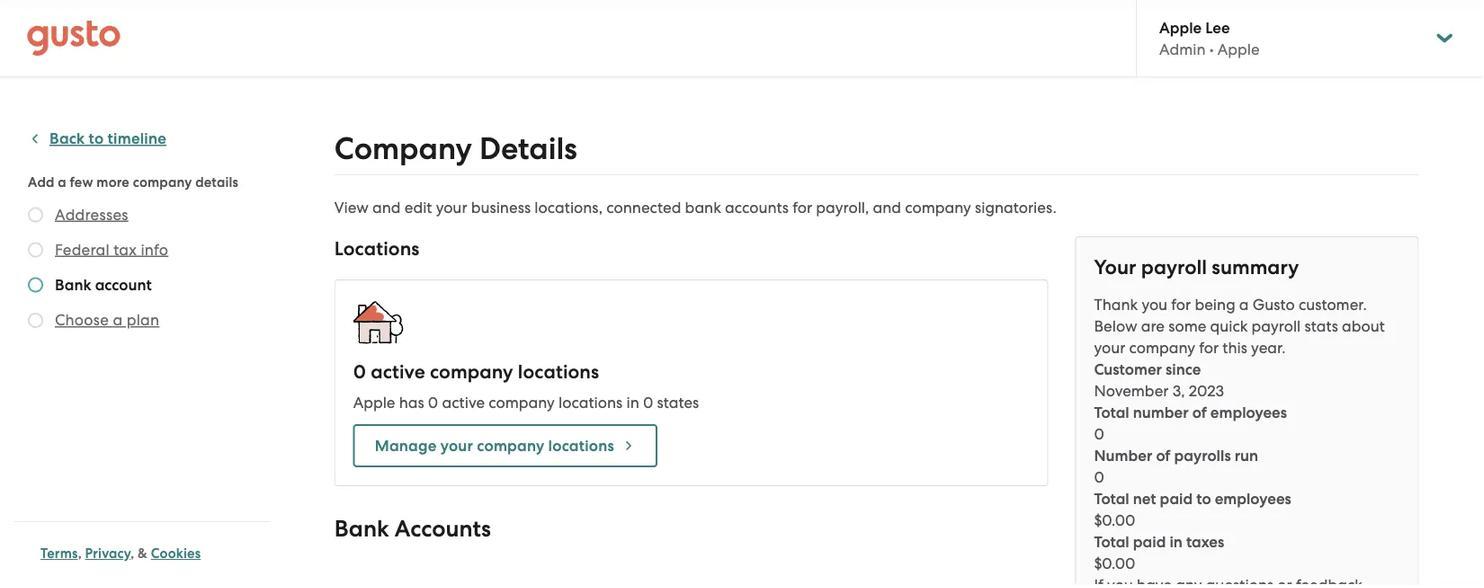 Task type: locate. For each thing, give the bounding box(es) containing it.
number
[[1133, 403, 1189, 422]]

payroll
[[1141, 255, 1207, 279], [1252, 318, 1301, 336]]

2 horizontal spatial apple
[[1218, 40, 1260, 58]]

0 vertical spatial your
[[436, 199, 467, 217]]

0 horizontal spatial ,
[[78, 546, 82, 562]]

2 vertical spatial apple
[[353, 394, 395, 412]]

bank inside list
[[55, 276, 91, 294]]

1 horizontal spatial bank
[[334, 516, 389, 543]]

0 vertical spatial apple
[[1159, 18, 1202, 37]]

&
[[138, 546, 148, 562]]

a up quick
[[1239, 296, 1249, 314]]

1 vertical spatial for
[[1171, 296, 1191, 314]]

a for few
[[58, 174, 66, 190]]

0 vertical spatial active
[[371, 361, 425, 384]]

quick
[[1210, 318, 1248, 336]]

1 horizontal spatial in
[[1170, 533, 1183, 551]]

1 vertical spatial of
[[1156, 447, 1171, 465]]

2 vertical spatial your
[[441, 437, 473, 455]]

1 horizontal spatial ,
[[131, 546, 134, 562]]

number
[[1094, 447, 1153, 465]]

your payroll summary
[[1094, 255, 1299, 279]]

2 horizontal spatial a
[[1239, 296, 1249, 314]]

0 vertical spatial of
[[1192, 403, 1207, 422]]

check image down check icon
[[28, 313, 43, 328]]

business
[[471, 199, 531, 217]]

bank for bank account
[[55, 276, 91, 294]]

company right more
[[133, 174, 192, 190]]

1 vertical spatial total
[[1094, 490, 1130, 508]]

total down number on the bottom of page
[[1094, 533, 1130, 551]]

bank left accounts
[[334, 516, 389, 543]]

company inside thank you for being a gusto customer. below are some quick payroll stats about your company for this year. customer since november 3, 2023 total number of employees 0 number of payrolls run 0 total net paid to employees $0.00 total paid in taxes $0.00
[[1129, 339, 1196, 357]]

1 horizontal spatial active
[[442, 394, 485, 412]]

locations
[[518, 361, 599, 384], [559, 394, 623, 412], [548, 437, 614, 455]]

for up "some"
[[1171, 296, 1191, 314]]

total left 'net'
[[1094, 490, 1130, 508]]

bank up choose
[[55, 276, 91, 294]]

1 vertical spatial $0.00
[[1094, 555, 1136, 573]]

check image for choose a plan
[[28, 313, 43, 328]]

1 horizontal spatial apple
[[1159, 18, 1202, 37]]

1 vertical spatial check image
[[28, 242, 43, 258]]

back to timeline
[[49, 130, 166, 148]]

company up manage your company locations link
[[489, 394, 555, 412]]

your down below
[[1094, 339, 1126, 357]]

apple left has
[[353, 394, 395, 412]]

0 vertical spatial locations
[[518, 361, 599, 384]]

a left few
[[58, 174, 66, 190]]

0 vertical spatial check image
[[28, 207, 43, 223]]

2 vertical spatial total
[[1094, 533, 1130, 551]]

, left privacy link
[[78, 546, 82, 562]]

apple up the admin
[[1159, 18, 1202, 37]]

and left edit
[[372, 199, 401, 217]]

view and edit your business locations, connected bank accounts for payroll, and company signatories.
[[334, 199, 1057, 217]]

1 vertical spatial apple
[[1218, 40, 1260, 58]]

1 total from the top
[[1094, 403, 1130, 422]]

0 vertical spatial payroll
[[1141, 255, 1207, 279]]

2 vertical spatial locations
[[548, 437, 614, 455]]

1 horizontal spatial of
[[1192, 403, 1207, 422]]

manage
[[375, 437, 437, 455]]

total
[[1094, 403, 1130, 422], [1094, 490, 1130, 508], [1094, 533, 1130, 551]]

your inside manage your company locations link
[[441, 437, 473, 455]]

employees up run
[[1211, 403, 1287, 422]]

of
[[1192, 403, 1207, 422], [1156, 447, 1171, 465]]

to
[[89, 130, 104, 148], [1197, 490, 1211, 508]]

0 horizontal spatial for
[[793, 199, 812, 217]]

a inside button
[[113, 311, 123, 329]]

1 horizontal spatial and
[[873, 199, 901, 217]]

and right payroll,
[[873, 199, 901, 217]]

your right edit
[[436, 199, 467, 217]]

2 vertical spatial for
[[1199, 339, 1219, 357]]

0 horizontal spatial a
[[58, 174, 66, 190]]

0 vertical spatial to
[[89, 130, 104, 148]]

check image down add
[[28, 207, 43, 223]]

connected
[[606, 199, 681, 217]]

terms , privacy , & cookies
[[40, 546, 201, 562]]

employees
[[1211, 403, 1287, 422], [1215, 490, 1292, 508]]

a inside thank you for being a gusto customer. below are some quick payroll stats about your company for this year. customer since november 3, 2023 total number of employees 0 number of payrolls run 0 total net paid to employees $0.00 total paid in taxes $0.00
[[1239, 296, 1249, 314]]

1 check image from the top
[[28, 207, 43, 223]]

, left &
[[131, 546, 134, 562]]

in left "taxes"
[[1170, 533, 1183, 551]]

1 vertical spatial locations
[[559, 394, 623, 412]]

2023
[[1189, 382, 1224, 400]]

0 vertical spatial $0.00
[[1094, 512, 1136, 530]]

1 vertical spatial your
[[1094, 339, 1126, 357]]

of down the 2023
[[1192, 403, 1207, 422]]

total down november
[[1094, 403, 1130, 422]]

0 horizontal spatial active
[[371, 361, 425, 384]]

active
[[371, 361, 425, 384], [442, 394, 485, 412]]

paid
[[1160, 490, 1193, 508], [1133, 533, 1166, 551]]

in
[[626, 394, 639, 412], [1170, 533, 1183, 551]]

in left states
[[626, 394, 639, 412]]

1 vertical spatial in
[[1170, 533, 1183, 551]]

2 , from the left
[[131, 546, 134, 562]]

0 vertical spatial in
[[626, 394, 639, 412]]

for left this
[[1199, 339, 1219, 357]]

1 horizontal spatial a
[[113, 311, 123, 329]]

apple lee admin • apple
[[1159, 18, 1260, 58]]

1 vertical spatial to
[[1197, 490, 1211, 508]]

paid down 'net'
[[1133, 533, 1166, 551]]

locations down apple has 0 active company locations in 0 states
[[548, 437, 614, 455]]

1 vertical spatial bank
[[334, 516, 389, 543]]

states
[[657, 394, 699, 412]]

list
[[1094, 359, 1400, 575]]

1 horizontal spatial to
[[1197, 490, 1211, 508]]

your right manage
[[441, 437, 473, 455]]

0 horizontal spatial in
[[626, 394, 639, 412]]

this
[[1223, 339, 1248, 357]]

accounts
[[725, 199, 789, 217]]

0 horizontal spatial and
[[372, 199, 401, 217]]

apple for lee
[[1159, 18, 1202, 37]]

bank
[[685, 199, 721, 217]]

list containing customer since
[[1094, 359, 1400, 575]]

payroll,
[[816, 199, 869, 217]]

2 check image from the top
[[28, 242, 43, 258]]

to down payrolls
[[1197, 490, 1211, 508]]

federal tax info button
[[55, 239, 168, 260]]

1 and from the left
[[372, 199, 401, 217]]

and
[[372, 199, 401, 217], [873, 199, 901, 217]]

0 vertical spatial total
[[1094, 403, 1130, 422]]

1 horizontal spatial payroll
[[1252, 318, 1301, 336]]

cookies button
[[151, 543, 201, 565]]

,
[[78, 546, 82, 562], [131, 546, 134, 562]]

locations up apple has 0 active company locations in 0 states
[[518, 361, 599, 384]]

3 check image from the top
[[28, 313, 43, 328]]

payroll inside thank you for being a gusto customer. below are some quick payroll stats about your company for this year. customer since november 3, 2023 total number of employees 0 number of payrolls run 0 total net paid to employees $0.00 total paid in taxes $0.00
[[1252, 318, 1301, 336]]

locations,
[[535, 199, 603, 217]]

0 horizontal spatial to
[[89, 130, 104, 148]]

payroll down the gusto
[[1252, 318, 1301, 336]]

1 vertical spatial payroll
[[1252, 318, 1301, 336]]

company
[[133, 174, 192, 190], [905, 199, 971, 217], [1129, 339, 1196, 357], [430, 361, 513, 384], [489, 394, 555, 412], [477, 437, 544, 455]]

to right back on the top of the page
[[89, 130, 104, 148]]

federal
[[55, 241, 110, 259]]

for
[[793, 199, 812, 217], [1171, 296, 1191, 314], [1199, 339, 1219, 357]]

privacy
[[85, 546, 131, 562]]

a left plan
[[113, 311, 123, 329]]

your
[[436, 199, 467, 217], [1094, 339, 1126, 357], [441, 437, 473, 455]]

privacy link
[[85, 546, 131, 562]]

$0.00
[[1094, 512, 1136, 530], [1094, 555, 1136, 573]]

bank
[[55, 276, 91, 294], [334, 516, 389, 543]]

0 horizontal spatial apple
[[353, 394, 395, 412]]

employees down run
[[1215, 490, 1292, 508]]

0
[[353, 361, 366, 384], [428, 394, 438, 412], [643, 394, 653, 412], [1094, 425, 1104, 443], [1094, 469, 1104, 487]]

0 active company locations
[[353, 361, 599, 384]]

bank account
[[55, 276, 152, 294]]

active up has
[[371, 361, 425, 384]]

thank you for being a gusto customer. below are some quick payroll stats about your company for this year. customer since november 3, 2023 total number of employees 0 number of payrolls run 0 total net paid to employees $0.00 total paid in taxes $0.00
[[1094, 296, 1385, 573]]

bank account list
[[28, 204, 263, 335]]

cookies
[[151, 546, 201, 562]]

add a few more company details
[[28, 174, 238, 190]]

•
[[1210, 40, 1214, 58]]

paid right 'net'
[[1160, 490, 1193, 508]]

locations left states
[[559, 394, 623, 412]]

0 horizontal spatial payroll
[[1141, 255, 1207, 279]]

active down 0 active company locations on the bottom of page
[[442, 394, 485, 412]]

check image
[[28, 207, 43, 223], [28, 242, 43, 258], [28, 313, 43, 328]]

2 total from the top
[[1094, 490, 1130, 508]]

apple right •
[[1218, 40, 1260, 58]]

2 vertical spatial check image
[[28, 313, 43, 328]]

apple
[[1159, 18, 1202, 37], [1218, 40, 1260, 58], [353, 394, 395, 412]]

of left payrolls
[[1156, 447, 1171, 465]]

company down apple has 0 active company locations in 0 states
[[477, 437, 544, 455]]

info
[[141, 241, 168, 259]]

for left payroll,
[[793, 199, 812, 217]]

more
[[97, 174, 130, 190]]

0 vertical spatial bank
[[55, 276, 91, 294]]

details
[[479, 131, 577, 167]]

2 and from the left
[[873, 199, 901, 217]]

payroll up you
[[1141, 255, 1207, 279]]

company down the are
[[1129, 339, 1196, 357]]

check image up check icon
[[28, 242, 43, 258]]

addresses button
[[55, 204, 128, 225]]

1 vertical spatial employees
[[1215, 490, 1292, 508]]

0 horizontal spatial bank
[[55, 276, 91, 294]]

november
[[1094, 382, 1169, 400]]



Task type: vqa. For each thing, say whether or not it's contained in the screenshot.
Time tracking and project tracking at the bottom of page
no



Task type: describe. For each thing, give the bounding box(es) containing it.
edit
[[405, 199, 432, 217]]

terms
[[40, 546, 78, 562]]

your inside thank you for being a gusto customer. below are some quick payroll stats about your company for this year. customer since november 3, 2023 total number of employees 0 number of payrolls run 0 total net paid to employees $0.00 total paid in taxes $0.00
[[1094, 339, 1126, 357]]

choose
[[55, 311, 109, 329]]

3,
[[1173, 382, 1185, 400]]

bank accounts
[[334, 516, 491, 543]]

1 vertical spatial paid
[[1133, 533, 1166, 551]]

gusto
[[1253, 296, 1295, 314]]

about
[[1342, 318, 1385, 336]]

0 vertical spatial paid
[[1160, 490, 1193, 508]]

admin
[[1159, 40, 1206, 58]]

a for plan
[[113, 311, 123, 329]]

bank for bank accounts
[[334, 516, 389, 543]]

summary
[[1212, 255, 1299, 279]]

0 vertical spatial for
[[793, 199, 812, 217]]

plan
[[127, 311, 159, 329]]

being
[[1195, 296, 1236, 314]]

addresses
[[55, 206, 128, 224]]

your
[[1094, 255, 1136, 279]]

some
[[1169, 318, 1206, 336]]

company details
[[334, 131, 577, 167]]

run
[[1235, 447, 1259, 465]]

add
[[28, 174, 54, 190]]

back
[[49, 130, 85, 148]]

terms link
[[40, 546, 78, 562]]

net
[[1133, 490, 1156, 508]]

tax
[[113, 241, 137, 259]]

year.
[[1251, 339, 1286, 357]]

view
[[334, 199, 369, 217]]

apple for has
[[353, 394, 395, 412]]

you
[[1142, 296, 1168, 314]]

choose a plan button
[[55, 309, 159, 331]]

thank
[[1094, 296, 1138, 314]]

locations for manage your company locations
[[548, 437, 614, 455]]

company up apple has 0 active company locations in 0 states
[[430, 361, 513, 384]]

0 vertical spatial employees
[[1211, 403, 1287, 422]]

apple has 0 active company locations in 0 states
[[353, 394, 699, 412]]

company left signatories.
[[905, 199, 971, 217]]

to inside button
[[89, 130, 104, 148]]

timeline
[[108, 130, 166, 148]]

since
[[1166, 360, 1201, 379]]

1 vertical spatial active
[[442, 394, 485, 412]]

below
[[1094, 318, 1137, 336]]

in inside thank you for being a gusto customer. below are some quick payroll stats about your company for this year. customer since november 3, 2023 total number of employees 0 number of payrolls run 0 total net paid to employees $0.00 total paid in taxes $0.00
[[1170, 533, 1183, 551]]

home image
[[27, 20, 121, 56]]

2 horizontal spatial for
[[1199, 339, 1219, 357]]

locations
[[334, 238, 420, 260]]

details
[[195, 174, 238, 190]]

company
[[334, 131, 472, 167]]

check image
[[28, 277, 43, 293]]

check image for federal tax info
[[28, 242, 43, 258]]

signatories.
[[975, 199, 1057, 217]]

back to timeline button
[[28, 128, 166, 150]]

customer
[[1094, 360, 1162, 379]]

manage your company locations link
[[353, 425, 658, 468]]

taxes
[[1186, 533, 1224, 551]]

few
[[70, 174, 93, 190]]

stats
[[1305, 318, 1338, 336]]

accounts
[[395, 516, 491, 543]]

customer.
[[1299, 296, 1367, 314]]

1 $0.00 from the top
[[1094, 512, 1136, 530]]

account
[[95, 276, 152, 294]]

manage your company locations
[[375, 437, 614, 455]]

choose a plan
[[55, 311, 159, 329]]

0 horizontal spatial of
[[1156, 447, 1171, 465]]

2 $0.00 from the top
[[1094, 555, 1136, 573]]

payrolls
[[1174, 447, 1231, 465]]

are
[[1141, 318, 1165, 336]]

locations for 0 active company locations
[[518, 361, 599, 384]]

to inside thank you for being a gusto customer. below are some quick payroll stats about your company for this year. customer since november 3, 2023 total number of employees 0 number of payrolls run 0 total net paid to employees $0.00 total paid in taxes $0.00
[[1197, 490, 1211, 508]]

1 , from the left
[[78, 546, 82, 562]]

has
[[399, 394, 424, 412]]

3 total from the top
[[1094, 533, 1130, 551]]

federal tax info
[[55, 241, 168, 259]]

check image for addresses
[[28, 207, 43, 223]]

lee
[[1206, 18, 1230, 37]]

1 horizontal spatial for
[[1171, 296, 1191, 314]]



